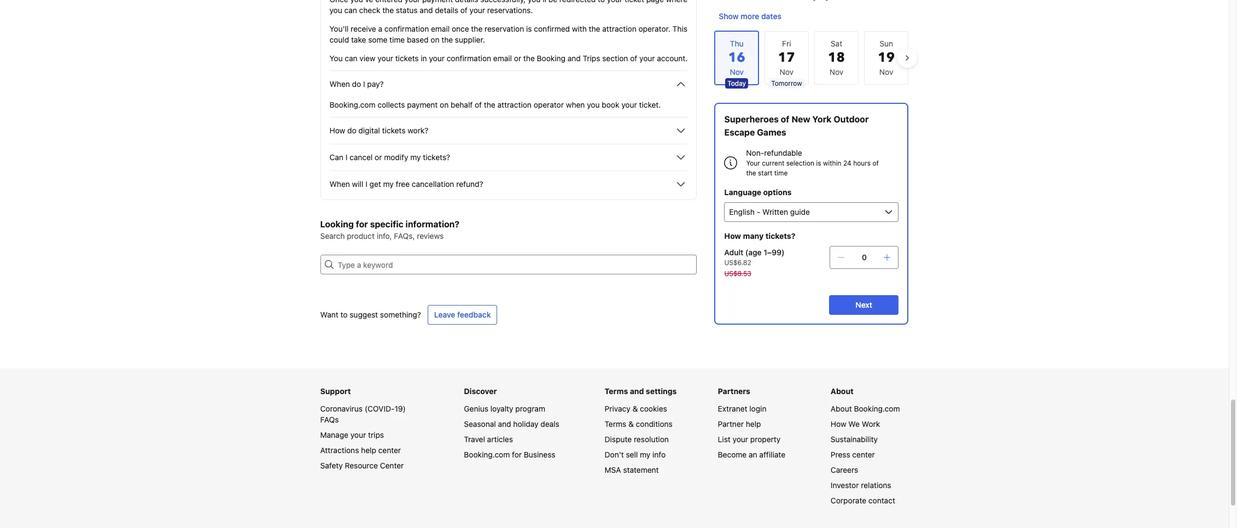 Task type: vqa. For each thing, say whether or not it's contained in the screenshot.
third See
no



Task type: locate. For each thing, give the bounding box(es) containing it.
about for about
[[831, 387, 854, 396]]

and inside once you've entered your payment details successfully, you'll be redirected to your ticket page where you can check the status and details of your reservations.
[[420, 5, 433, 15]]

time down current
[[775, 169, 788, 177]]

games
[[757, 128, 787, 137]]

help up list your property
[[746, 420, 762, 429]]

0 vertical spatial when
[[330, 79, 350, 89]]

region containing 17
[[706, 26, 918, 90]]

1 horizontal spatial is
[[817, 159, 822, 167]]

of left new
[[781, 114, 790, 124]]

1 horizontal spatial you
[[587, 100, 600, 109]]

1 vertical spatial to
[[341, 310, 348, 320]]

tickets? up cancellation
[[423, 153, 450, 162]]

holiday
[[514, 420, 539, 429]]

i inside 'dropdown button'
[[366, 179, 368, 189]]

is left within
[[817, 159, 822, 167]]

0 vertical spatial about
[[831, 387, 854, 396]]

0 horizontal spatial attraction
[[498, 100, 532, 109]]

2 horizontal spatial booking.com
[[855, 404, 901, 414]]

center up center
[[379, 446, 401, 455]]

0 horizontal spatial confirmation
[[385, 24, 429, 33]]

i
[[363, 79, 365, 89], [346, 153, 348, 162], [366, 179, 368, 189]]

about booking.com
[[831, 404, 901, 414]]

& for terms
[[629, 420, 634, 429]]

how up can
[[330, 126, 345, 135]]

do inside when do i pay? dropdown button
[[352, 79, 361, 89]]

confirmation down supplier.
[[447, 54, 492, 63]]

0 vertical spatial details
[[455, 0, 479, 4]]

many
[[743, 231, 764, 241]]

and up privacy & cookies
[[630, 387, 644, 396]]

to right the want
[[341, 310, 348, 320]]

2 horizontal spatial nov
[[880, 67, 894, 77]]

list
[[718, 435, 731, 444]]

0 vertical spatial can
[[345, 5, 357, 15]]

1 vertical spatial tickets?
[[766, 231, 796, 241]]

0 horizontal spatial help
[[361, 446, 376, 455]]

support
[[320, 387, 351, 396]]

2 nov from the left
[[830, 67, 844, 77]]

0 vertical spatial do
[[352, 79, 361, 89]]

your right book at the top
[[622, 100, 637, 109]]

0 horizontal spatial on
[[431, 35, 440, 44]]

deals
[[541, 420, 560, 429]]

how many tickets?
[[725, 231, 796, 241]]

1 vertical spatial i
[[346, 153, 348, 162]]

& up terms & conditions
[[633, 404, 638, 414]]

1 horizontal spatial booking.com
[[464, 450, 510, 460]]

more
[[741, 11, 760, 21]]

1 vertical spatial time
[[775, 169, 788, 177]]

payment
[[423, 0, 453, 4], [407, 100, 438, 109]]

help for partner
[[746, 420, 762, 429]]

when down you
[[330, 79, 350, 89]]

0 vertical spatial booking.com
[[330, 100, 376, 109]]

2 horizontal spatial how
[[831, 420, 847, 429]]

2 when from the top
[[330, 179, 350, 189]]

0 vertical spatial terms
[[605, 387, 628, 396]]

how left we
[[831, 420, 847, 429]]

is left confirmed
[[527, 24, 532, 33]]

1 vertical spatial confirmation
[[447, 54, 492, 63]]

(covid-
[[365, 404, 395, 414]]

how
[[330, 126, 345, 135], [725, 231, 742, 241], [831, 420, 847, 429]]

0 horizontal spatial booking.com
[[330, 100, 376, 109]]

1 vertical spatial my
[[383, 179, 394, 189]]

do left digital
[[348, 126, 357, 135]]

i left pay?
[[363, 79, 365, 89]]

region
[[706, 26, 918, 90]]

center
[[379, 446, 401, 455], [853, 450, 876, 460]]

booking.com collects payment on behalf of the attraction operator when you book your ticket.
[[330, 100, 661, 109]]

or
[[514, 54, 522, 63], [375, 153, 382, 162]]

(age
[[746, 248, 762, 257]]

your up 'attractions help center'
[[351, 431, 366, 440]]

nov down 18
[[830, 67, 844, 77]]

0 vertical spatial on
[[431, 35, 440, 44]]

resolution
[[634, 435, 669, 444]]

about
[[831, 387, 854, 396], [831, 404, 852, 414]]

how for how we work
[[831, 420, 847, 429]]

the right with
[[589, 24, 601, 33]]

& for privacy
[[633, 404, 638, 414]]

1 horizontal spatial help
[[746, 420, 762, 429]]

0 horizontal spatial you
[[330, 5, 342, 15]]

the down once
[[442, 35, 453, 44]]

of
[[461, 5, 468, 15], [631, 54, 638, 63], [475, 100, 482, 109], [781, 114, 790, 124], [873, 159, 879, 167]]

to inside once you've entered your payment details successfully, you'll be redirected to your ticket page where you can check the status and details of your reservations.
[[598, 0, 605, 4]]

0 vertical spatial or
[[514, 54, 522, 63]]

1 vertical spatial is
[[817, 159, 822, 167]]

1 horizontal spatial nov
[[830, 67, 844, 77]]

york
[[813, 114, 832, 124]]

become an affiliate
[[718, 450, 786, 460]]

once
[[330, 0, 348, 4]]

0 horizontal spatial tickets?
[[423, 153, 450, 162]]

nov inside sat 18 nov
[[830, 67, 844, 77]]

1 vertical spatial how
[[725, 231, 742, 241]]

1 horizontal spatial time
[[775, 169, 788, 177]]

privacy & cookies link
[[605, 404, 668, 414]]

safety resource center link
[[320, 461, 404, 471]]

nov up tomorrow
[[780, 67, 794, 77]]

superheroes
[[725, 114, 779, 124]]

0 vertical spatial email
[[431, 24, 450, 33]]

when inside dropdown button
[[330, 79, 350, 89]]

tickets?
[[423, 153, 450, 162], [766, 231, 796, 241]]

safety
[[320, 461, 343, 471]]

the left booking
[[524, 54, 535, 63]]

your right view
[[378, 54, 393, 63]]

how for how do digital tickets work?
[[330, 126, 345, 135]]

1 about from the top
[[831, 387, 854, 396]]

0 vertical spatial how
[[330, 126, 345, 135]]

tickets left work? on the left top
[[382, 126, 406, 135]]

1 terms from the top
[[605, 387, 628, 396]]

of inside the superheroes of new york outdoor escape games
[[781, 114, 790, 124]]

for left business
[[512, 450, 522, 460]]

payment up once
[[423, 0, 453, 4]]

your left ticket
[[607, 0, 623, 4]]

my right the sell
[[640, 450, 651, 460]]

for for looking
[[356, 219, 368, 229]]

take
[[351, 35, 366, 44]]

non-refundable your current selection is within 24 hours of the start time
[[747, 148, 879, 177]]

0 vertical spatial is
[[527, 24, 532, 33]]

1 horizontal spatial i
[[363, 79, 365, 89]]

how inside how do digital tickets work? dropdown button
[[330, 126, 345, 135]]

corporate
[[831, 496, 867, 506]]

you
[[330, 54, 343, 63]]

2 vertical spatial how
[[831, 420, 847, 429]]

press center
[[831, 450, 876, 460]]

sun
[[880, 39, 894, 48]]

sun 19 nov
[[878, 39, 895, 77]]

the down when do i pay? dropdown button
[[484, 100, 496, 109]]

nov down 19
[[880, 67, 894, 77]]

investor
[[831, 481, 859, 490]]

nov inside 'fri 17 nov tomorrow'
[[780, 67, 794, 77]]

payment up work? on the left top
[[407, 100, 438, 109]]

0 vertical spatial time
[[390, 35, 405, 44]]

about up about booking.com
[[831, 387, 854, 396]]

partners
[[718, 387, 751, 396]]

2 vertical spatial i
[[366, 179, 368, 189]]

booking.com down travel articles
[[464, 450, 510, 460]]

0 horizontal spatial is
[[527, 24, 532, 33]]

3 nov from the left
[[880, 67, 894, 77]]

tickets? inside dropdown button
[[423, 153, 450, 162]]

the inside non-refundable your current selection is within 24 hours of the start time
[[747, 169, 757, 177]]

cancellation
[[412, 179, 454, 189]]

don't sell my info
[[605, 450, 666, 460]]

for up the product
[[356, 219, 368, 229]]

travel articles
[[464, 435, 513, 444]]

1 vertical spatial or
[[375, 153, 382, 162]]

the down entered
[[383, 5, 394, 15]]

do for how
[[348, 126, 357, 135]]

msa
[[605, 466, 622, 475]]

1 vertical spatial tickets
[[382, 126, 406, 135]]

can right you
[[345, 54, 358, 63]]

my right the get
[[383, 179, 394, 189]]

nov inside sun 19 nov
[[880, 67, 894, 77]]

0 vertical spatial to
[[598, 0, 605, 4]]

tickets left in
[[396, 54, 419, 63]]

to right redirected
[[598, 0, 605, 4]]

2 about from the top
[[831, 404, 852, 414]]

0 vertical spatial i
[[363, 79, 365, 89]]

1 horizontal spatial attraction
[[603, 24, 637, 33]]

booking.com for booking.com for business
[[464, 450, 510, 460]]

conditions
[[636, 420, 673, 429]]

sat
[[831, 39, 843, 48]]

genius
[[464, 404, 489, 414]]

will
[[352, 179, 364, 189]]

1 horizontal spatial how
[[725, 231, 742, 241]]

1 vertical spatial terms
[[605, 420, 627, 429]]

we
[[849, 420, 860, 429]]

can inside once you've entered your payment details successfully, you'll be redirected to your ticket page where you can check the status and details of your reservations.
[[345, 5, 357, 15]]

or down 'you'll receive a confirmation email once the reservation is confirmed with the attraction operator. this could take some time based on the supplier.'
[[514, 54, 522, 63]]

or right the cancel
[[375, 153, 382, 162]]

1 vertical spatial payment
[[407, 100, 438, 109]]

1 nov from the left
[[780, 67, 794, 77]]

of right the section
[[631, 54, 638, 63]]

1 horizontal spatial to
[[598, 0, 605, 4]]

reservations.
[[488, 5, 533, 15]]

0 vertical spatial my
[[411, 153, 421, 162]]

nov for 17
[[780, 67, 794, 77]]

you'll
[[528, 0, 547, 4]]

1 horizontal spatial on
[[440, 100, 449, 109]]

when left will
[[330, 179, 350, 189]]

1 vertical spatial do
[[348, 126, 357, 135]]

of up once
[[461, 5, 468, 15]]

0 vertical spatial attraction
[[603, 24, 637, 33]]

1 vertical spatial for
[[512, 450, 522, 460]]

0 horizontal spatial time
[[390, 35, 405, 44]]

want to suggest something?
[[320, 310, 421, 320]]

2 terms from the top
[[605, 420, 627, 429]]

you down once
[[330, 5, 342, 15]]

about booking.com link
[[831, 404, 901, 414]]

within
[[824, 159, 842, 167]]

get
[[370, 179, 381, 189]]

1 horizontal spatial my
[[411, 153, 421, 162]]

i right can
[[346, 153, 348, 162]]

1 vertical spatial can
[[345, 54, 358, 63]]

0 horizontal spatial my
[[383, 179, 394, 189]]

booking.com down when do i pay?
[[330, 100, 376, 109]]

escape
[[725, 128, 755, 137]]

1 vertical spatial help
[[361, 446, 376, 455]]

hours
[[854, 159, 871, 167]]

don't sell my info link
[[605, 450, 666, 460]]

help up safety resource center link
[[361, 446, 376, 455]]

booking.com up work
[[855, 404, 901, 414]]

terms up privacy
[[605, 387, 628, 396]]

1 vertical spatial about
[[831, 404, 852, 414]]

how do digital tickets work? button
[[330, 124, 688, 137]]

email left once
[[431, 24, 450, 33]]

become
[[718, 450, 747, 460]]

about up we
[[831, 404, 852, 414]]

suggest
[[350, 310, 378, 320]]

terms & conditions
[[605, 420, 673, 429]]

how we work link
[[831, 420, 881, 429]]

the down your
[[747, 169, 757, 177]]

options
[[764, 188, 792, 197]]

terms down privacy
[[605, 420, 627, 429]]

1 vertical spatial &
[[629, 420, 634, 429]]

and right status
[[420, 5, 433, 15]]

how up adult
[[725, 231, 742, 241]]

ticket.
[[639, 100, 661, 109]]

manage your trips link
[[320, 431, 384, 440]]

booking.com for booking.com collects payment on behalf of the attraction operator when you book your ticket.
[[330, 100, 376, 109]]

0 vertical spatial payment
[[423, 0, 453, 4]]

attraction up the section
[[603, 24, 637, 33]]

0 vertical spatial help
[[746, 420, 762, 429]]

is inside 'you'll receive a confirmation email once the reservation is confirmed with the attraction operator. this could take some time based on the supplier.'
[[527, 24, 532, 33]]

1 horizontal spatial for
[[512, 450, 522, 460]]

0 horizontal spatial for
[[356, 219, 368, 229]]

adult
[[725, 248, 744, 257]]

when for when do i pay?
[[330, 79, 350, 89]]

you left book at the top
[[587, 100, 600, 109]]

i right will
[[366, 179, 368, 189]]

can
[[330, 153, 344, 162]]

2 vertical spatial my
[[640, 450, 651, 460]]

0 horizontal spatial i
[[346, 153, 348, 162]]

0 horizontal spatial how
[[330, 126, 345, 135]]

tickets? up 1–99)
[[766, 231, 796, 241]]

18
[[829, 49, 846, 67]]

on right based
[[431, 35, 440, 44]]

do inside how do digital tickets work? dropdown button
[[348, 126, 357, 135]]

time right some
[[390, 35, 405, 44]]

on left behalf
[[440, 100, 449, 109]]

or inside dropdown button
[[375, 153, 382, 162]]

email
[[431, 24, 450, 33], [494, 54, 512, 63]]

time inside non-refundable your current selection is within 24 hours of the start time
[[775, 169, 788, 177]]

0 horizontal spatial nov
[[780, 67, 794, 77]]

1 when from the top
[[330, 79, 350, 89]]

can down the you've
[[345, 5, 357, 15]]

the
[[383, 5, 394, 15], [471, 24, 483, 33], [589, 24, 601, 33], [442, 35, 453, 44], [524, 54, 535, 63], [484, 100, 496, 109], [747, 169, 757, 177]]

for inside looking for specific information? search product info, faqs, reviews
[[356, 219, 368, 229]]

nov for 19
[[880, 67, 894, 77]]

of right hours
[[873, 159, 879, 167]]

0 vertical spatial for
[[356, 219, 368, 229]]

center down sustainability
[[853, 450, 876, 460]]

1 vertical spatial you
[[587, 100, 600, 109]]

leave
[[434, 310, 456, 320]]

attraction down when do i pay? dropdown button
[[498, 100, 532, 109]]

1 vertical spatial email
[[494, 54, 512, 63]]

my inside dropdown button
[[411, 153, 421, 162]]

1 horizontal spatial tickets?
[[766, 231, 796, 241]]

help
[[746, 420, 762, 429], [361, 446, 376, 455]]

behalf
[[451, 100, 473, 109]]

booking.com
[[330, 100, 376, 109], [855, 404, 901, 414], [464, 450, 510, 460]]

do left pay?
[[352, 79, 361, 89]]

when inside 'dropdown button'
[[330, 179, 350, 189]]

1 vertical spatial on
[[440, 100, 449, 109]]

0 vertical spatial &
[[633, 404, 638, 414]]

language
[[725, 188, 762, 197]]

0 vertical spatial confirmation
[[385, 24, 429, 33]]

tomorrow
[[772, 79, 803, 88]]

email down 'you'll receive a confirmation email once the reservation is confirmed with the attraction operator. this could take some time based on the supplier.'
[[494, 54, 512, 63]]

0 vertical spatial tickets?
[[423, 153, 450, 162]]

& down privacy & cookies
[[629, 420, 634, 429]]

0 horizontal spatial email
[[431, 24, 450, 33]]

2 vertical spatial booking.com
[[464, 450, 510, 460]]

0 vertical spatial you
[[330, 5, 342, 15]]

1 vertical spatial when
[[330, 179, 350, 189]]

my right the modify
[[411, 153, 421, 162]]

cancel
[[350, 153, 373, 162]]

2 horizontal spatial my
[[640, 450, 651, 460]]

current
[[762, 159, 785, 167]]

1 vertical spatial booking.com
[[855, 404, 901, 414]]

confirmation up based
[[385, 24, 429, 33]]

0 horizontal spatial or
[[375, 153, 382, 162]]

redirected
[[560, 0, 596, 4]]

2 horizontal spatial i
[[366, 179, 368, 189]]

0 horizontal spatial to
[[341, 310, 348, 320]]



Task type: describe. For each thing, give the bounding box(es) containing it.
tickets inside how do digital tickets work? dropdown button
[[382, 126, 406, 135]]

coronavirus (covid-19) faqs
[[320, 404, 406, 425]]

property
[[751, 435, 781, 444]]

investor relations link
[[831, 481, 892, 490]]

for for booking.com
[[512, 450, 522, 460]]

book
[[602, 100, 620, 109]]

your up status
[[405, 0, 420, 4]]

1 horizontal spatial confirmation
[[447, 54, 492, 63]]

extranet login link
[[718, 404, 767, 414]]

24
[[844, 159, 852, 167]]

cookies
[[640, 404, 668, 414]]

1 horizontal spatial or
[[514, 54, 522, 63]]

you'll
[[330, 24, 349, 33]]

Type a keyword field
[[334, 255, 697, 275]]

booking
[[537, 54, 566, 63]]

help for attractions
[[361, 446, 376, 455]]

in
[[421, 54, 427, 63]]

investor relations
[[831, 481, 892, 490]]

corporate contact link
[[831, 496, 896, 506]]

1 vertical spatial details
[[435, 5, 459, 15]]

about for about booking.com
[[831, 404, 852, 414]]

ticket
[[625, 0, 645, 4]]

information?
[[406, 219, 460, 229]]

your left the account. at top right
[[640, 54, 655, 63]]

an
[[749, 450, 758, 460]]

page
[[647, 0, 664, 4]]

once
[[452, 24, 469, 33]]

terms and settings
[[605, 387, 677, 396]]

where
[[666, 0, 688, 4]]

your right in
[[429, 54, 445, 63]]

manage your trips
[[320, 431, 384, 440]]

your down successfully,
[[470, 5, 485, 15]]

supplier.
[[455, 35, 485, 44]]

partner
[[718, 420, 744, 429]]

msa statement link
[[605, 466, 659, 475]]

of inside once you've entered your payment details successfully, you'll be redirected to your ticket page where you can check the status and details of your reservations.
[[461, 5, 468, 15]]

dispute resolution link
[[605, 435, 669, 444]]

operator.
[[639, 24, 671, 33]]

privacy & cookies
[[605, 404, 668, 414]]

corporate contact
[[831, 496, 896, 506]]

specific
[[370, 219, 404, 229]]

when will i get my free cancellation refund? button
[[330, 178, 688, 191]]

is inside non-refundable your current selection is within 24 hours of the start time
[[817, 159, 822, 167]]

terms & conditions link
[[605, 420, 673, 429]]

us$6.82
[[725, 259, 752, 267]]

confirmation inside 'you'll receive a confirmation email once the reservation is confirmed with the attraction operator. this could take some time based on the supplier.'
[[385, 24, 429, 33]]

terms for terms & conditions
[[605, 420, 627, 429]]

i for do
[[363, 79, 365, 89]]

travel articles link
[[464, 435, 513, 444]]

press
[[831, 450, 851, 460]]

seasonal and holiday deals
[[464, 420, 560, 429]]

on inside 'you'll receive a confirmation email once the reservation is confirmed with the attraction operator. this could take some time based on the supplier.'
[[431, 35, 440, 44]]

receive
[[351, 24, 376, 33]]

leave feedback button
[[428, 305, 498, 325]]

this
[[673, 24, 688, 33]]

email inside 'you'll receive a confirmation email once the reservation is confirmed with the attraction operator. this could take some time based on the supplier.'
[[431, 24, 450, 33]]

of right behalf
[[475, 100, 482, 109]]

language options
[[725, 188, 792, 197]]

business
[[524, 450, 556, 460]]

once you've entered your payment details successfully, you'll be redirected to your ticket page where you can check the status and details of your reservations.
[[330, 0, 688, 15]]

1 horizontal spatial center
[[853, 450, 876, 460]]

1 vertical spatial attraction
[[498, 100, 532, 109]]

0 horizontal spatial center
[[379, 446, 401, 455]]

1 horizontal spatial email
[[494, 54, 512, 63]]

contact
[[869, 496, 896, 506]]

adult (age 1–99) us$6.82
[[725, 248, 785, 267]]

seasonal and holiday deals link
[[464, 420, 560, 429]]

attractions help center link
[[320, 446, 401, 455]]

19
[[878, 49, 895, 67]]

nov for 18
[[830, 67, 844, 77]]

seasonal
[[464, 420, 496, 429]]

product
[[347, 231, 375, 241]]

settings
[[646, 387, 677, 396]]

center
[[380, 461, 404, 471]]

program
[[516, 404, 546, 414]]

extranet
[[718, 404, 748, 414]]

list your property link
[[718, 435, 781, 444]]

leave feedback
[[434, 310, 491, 320]]

safety resource center
[[320, 461, 404, 471]]

feedback
[[457, 310, 491, 320]]

attraction inside 'you'll receive a confirmation email once the reservation is confirmed with the attraction operator. this could take some time based on the supplier.'
[[603, 24, 637, 33]]

work
[[862, 420, 881, 429]]

1–99)
[[764, 248, 785, 257]]

your
[[747, 159, 761, 167]]

fri 17 nov tomorrow
[[772, 39, 803, 88]]

non-
[[747, 148, 765, 158]]

payment inside once you've entered your payment details successfully, you'll be redirected to your ticket page where you can check the status and details of your reservations.
[[423, 0, 453, 4]]

successfully,
[[481, 0, 526, 4]]

how we work
[[831, 420, 881, 429]]

next button
[[830, 296, 899, 315]]

the inside once you've entered your payment details successfully, you'll be redirected to your ticket page where you can check the status and details of your reservations.
[[383, 5, 394, 15]]

partner help link
[[718, 420, 762, 429]]

start
[[759, 169, 773, 177]]

0
[[862, 253, 867, 262]]

based
[[407, 35, 429, 44]]

pay?
[[367, 79, 384, 89]]

dispute
[[605, 435, 632, 444]]

you inside once you've entered your payment details successfully, you'll be redirected to your ticket page where you can check the status and details of your reservations.
[[330, 5, 342, 15]]

your down the partner help
[[733, 435, 749, 444]]

the up supplier.
[[471, 24, 483, 33]]

a
[[378, 24, 383, 33]]

when
[[566, 100, 585, 109]]

with
[[572, 24, 587, 33]]

when for when will i get my free cancellation refund?
[[330, 179, 350, 189]]

careers link
[[831, 466, 859, 475]]

i for will
[[366, 179, 368, 189]]

show
[[719, 11, 739, 21]]

and left trips
[[568, 54, 581, 63]]

looking
[[320, 219, 354, 229]]

section
[[603, 54, 628, 63]]

reservation
[[485, 24, 524, 33]]

outdoor
[[834, 114, 869, 124]]

genius loyalty program
[[464, 404, 546, 414]]

operator
[[534, 100, 564, 109]]

don't
[[605, 450, 624, 460]]

attractions
[[320, 446, 359, 455]]

how for how many tickets?
[[725, 231, 742, 241]]

0 vertical spatial tickets
[[396, 54, 419, 63]]

terms for terms and settings
[[605, 387, 628, 396]]

do for when
[[352, 79, 361, 89]]

of inside non-refundable your current selection is within 24 hours of the start time
[[873, 159, 879, 167]]

coronavirus
[[320, 404, 363, 414]]

my inside 'dropdown button'
[[383, 179, 394, 189]]

be
[[549, 0, 558, 4]]

and down genius loyalty program "link"
[[498, 420, 511, 429]]

time inside 'you'll receive a confirmation email once the reservation is confirmed with the attraction operator. this could take some time based on the supplier.'
[[390, 35, 405, 44]]



